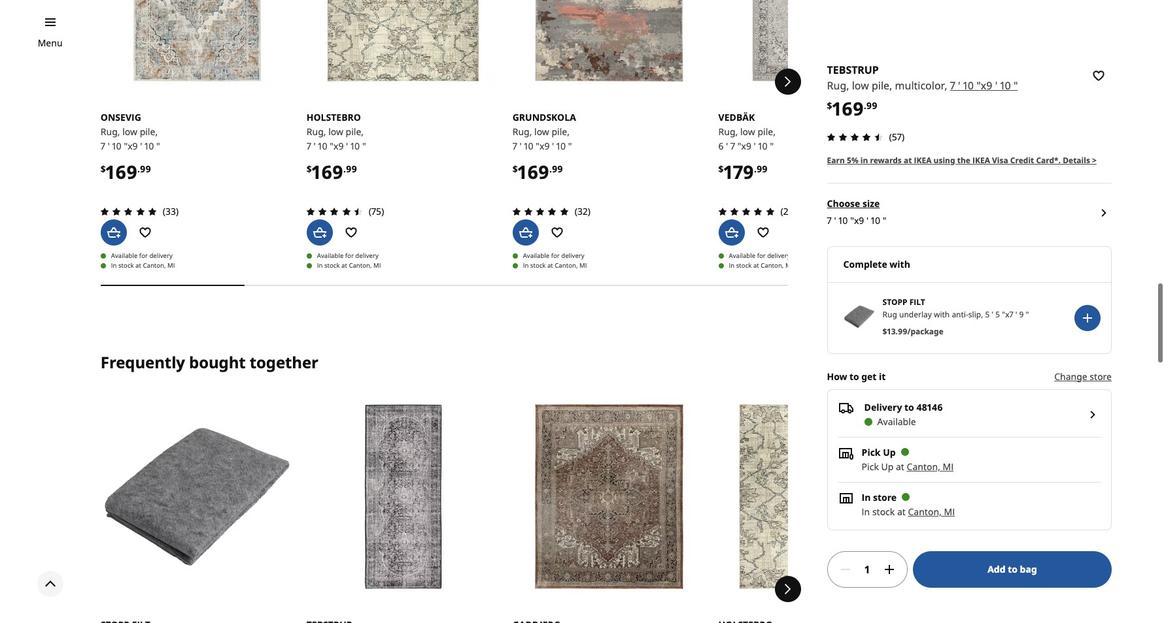 Task type: locate. For each thing, give the bounding box(es) containing it.
"x9 right multicolor,
[[977, 79, 992, 93]]

"x9 down choose
[[850, 214, 864, 227]]

mi down (278)
[[785, 261, 793, 270]]

1 available for delivery from the left
[[111, 252, 173, 260]]

delivery for (278)
[[767, 252, 790, 260]]

in for (278)
[[729, 261, 735, 270]]

1 vertical spatial pick
[[862, 461, 879, 473]]

in stock at canton, mi down review: 4.8 out of 5 stars. total reviews: 33 image
[[111, 261, 175, 270]]

"x9 down holstebro
[[330, 140, 344, 152]]

low down tebstrup
[[852, 79, 869, 93]]

$ down 6
[[718, 163, 724, 175]]

review: 4.7 out of 5 stars. total reviews: 57 image
[[823, 129, 887, 145]]

. for vedbäk rug, low pile, 6 ' 7 "x9 ' 10 "
[[754, 163, 757, 175]]

low inside grundskola rug, low pile, 7 ' 10 "x9 ' 10 "
[[534, 125, 549, 138]]

rug, down onsevig
[[101, 125, 120, 138]]

1 horizontal spatial 5
[[996, 309, 1000, 320]]

0 horizontal spatial with
[[890, 258, 910, 271]]

99
[[866, 99, 877, 112], [140, 163, 151, 175], [346, 163, 357, 175], [552, 163, 563, 175], [757, 163, 768, 175], [898, 326, 907, 337]]

earn
[[827, 155, 845, 166]]

in down in store
[[862, 506, 870, 518]]

$ for grundskola rug, low pile, 7 ' 10 "x9 ' 10 "
[[512, 163, 518, 175]]

"x9
[[977, 79, 992, 93], [124, 140, 138, 152], [330, 140, 344, 152], [536, 140, 550, 152], [738, 140, 751, 152], [850, 214, 864, 227]]

up up pick up at canton, mi group at right
[[883, 446, 896, 459]]

99 for onsevig rug, low pile, 7 ' 10 "x9 ' 10 "
[[140, 163, 151, 175]]

2 vertical spatial to
[[1008, 563, 1018, 576]]

earn 5% in rewards at ikea using the ikea visa credit card*. details > button
[[827, 155, 1097, 167]]

delivery for (75)
[[355, 252, 379, 260]]

2 5 from the left
[[996, 309, 1000, 320]]

for for (32)
[[551, 252, 560, 260]]

$ down grundskola rug, low pile, 7 ' 10 "x9 ' 10 "
[[512, 163, 518, 175]]

with left anti-
[[934, 309, 950, 320]]

available for delivery down review: 4.8 out of 5 stars. total reviews: 33 image
[[111, 252, 173, 260]]

7 right 6
[[730, 140, 735, 152]]

$ 179 . 99
[[718, 159, 768, 184]]

0 vertical spatial store
[[1090, 371, 1112, 383]]

available
[[111, 252, 138, 260], [317, 252, 344, 260], [523, 252, 549, 260], [729, 252, 755, 260], [877, 416, 916, 428]]

pile, down tebstrup
[[872, 79, 892, 93]]

together
[[250, 352, 318, 374]]

with
[[890, 258, 910, 271], [934, 309, 950, 320]]

pile, inside holstebro rug, low pile, 7 ' 10 "x9 ' 10 "
[[346, 125, 364, 138]]

canton, for (32)
[[555, 261, 578, 270]]

"x9 right 6
[[738, 140, 751, 152]]

10
[[963, 79, 974, 93], [1000, 79, 1011, 93], [112, 140, 121, 152], [145, 140, 154, 152], [318, 140, 327, 152], [350, 140, 360, 152], [524, 140, 533, 152], [556, 140, 566, 152], [758, 140, 768, 152], [838, 214, 848, 227], [871, 214, 880, 227]]

0 horizontal spatial stopp filt rug underlay with anti-slip, 5 ' 5 "x7 ' 9 " image
[[101, 401, 293, 594]]

1 vertical spatial up
[[881, 461, 894, 473]]

in stock at canton, mi for (32)
[[523, 261, 587, 270]]

7 down onsevig
[[101, 140, 105, 152]]

at right the rewards
[[904, 155, 912, 166]]

onsevig rug, low pile, multicolor, 7 ' 10 "x9 ' 10 " image
[[101, 0, 293, 86]]

to for add
[[1008, 563, 1018, 576]]

"x9 for onsevig rug, low pile, 7 ' 10 "x9 ' 10 "
[[124, 140, 138, 152]]

99 down holstebro rug, low pile, 7 ' 10 "x9 ' 10 " on the top left of the page
[[346, 163, 357, 175]]

stock for (33)
[[118, 261, 134, 270]]

pile, for grundskola rug, low pile, 7 ' 10 "x9 ' 10 "
[[552, 125, 570, 138]]

" inside onsevig rug, low pile, 7 ' 10 "x9 ' 10 "
[[156, 140, 160, 152]]

1 vertical spatial store
[[873, 492, 897, 504]]

low inside onsevig rug, low pile, 7 ' 10 "x9 ' 10 "
[[122, 125, 137, 138]]

$ for onsevig rug, low pile, 7 ' 10 "x9 ' 10 "
[[101, 163, 106, 175]]

1 vertical spatial holstebro rug, low pile, beige, 7 ' 10 "x9 ' 10 " image
[[718, 401, 911, 594]]

at down review: 4.8 out of 5 stars. total reviews: 278 image
[[753, 261, 759, 270]]

to
[[850, 371, 859, 383], [904, 401, 914, 414], [1008, 563, 1018, 576]]

7 right multicolor,
[[950, 79, 955, 93]]

" inside "stopp filt rug underlay with anti-slip, 5 ' 5 "x7 ' 9 ""
[[1026, 309, 1029, 320]]

0 horizontal spatial store
[[873, 492, 897, 504]]

in stock at canton, mi
[[111, 261, 175, 270], [317, 261, 381, 270], [523, 261, 587, 270], [729, 261, 793, 270], [862, 506, 955, 518]]

in down review: 4.8 out of 5 stars. total reviews: 33 image
[[111, 261, 117, 270]]

1 horizontal spatial to
[[904, 401, 914, 414]]

canton, mi button
[[907, 461, 954, 473], [908, 506, 955, 518]]

3 available for delivery from the left
[[523, 252, 584, 260]]

available for delivery down review: 4.7 out of 5 stars. total reviews: 75 'image'
[[317, 252, 379, 260]]

in stock at canton, mi for (33)
[[111, 261, 175, 270]]

grundskola rug, low pile, 7 ' 10 "x9 ' 10 "
[[512, 111, 576, 152]]

99 for vedbäk rug, low pile, 6 ' 7 "x9 ' 10 "
[[757, 163, 768, 175]]

2 delivery from the left
[[355, 252, 379, 260]]

vedbäk rug, low pile, 6 ' 7 "x9 ' 10 "
[[718, 111, 776, 152]]

mi down (75)
[[373, 261, 381, 270]]

mi for (33)
[[167, 261, 175, 270]]

in down review: 4.8 out of 5 stars. total reviews: 278 image
[[729, 261, 735, 270]]

2 available for delivery from the left
[[317, 252, 379, 260]]

stock down review: 4.8 out of 5 stars. total reviews: 278 image
[[736, 261, 752, 270]]

available down review: 4.7 out of 5 stars. total reviews: 75 'image'
[[317, 252, 344, 260]]

>
[[1092, 155, 1097, 166]]

99 down grundskola rug, low pile, 7 ' 10 "x9 ' 10 "
[[552, 163, 563, 175]]

1 horizontal spatial store
[[1090, 371, 1112, 383]]

rug,
[[827, 79, 849, 93], [101, 125, 120, 138], [307, 125, 326, 138], [512, 125, 532, 138], [718, 125, 738, 138]]

for for (278)
[[757, 252, 766, 260]]

filt
[[909, 297, 925, 308]]

at up in store
[[896, 461, 904, 473]]

rug, inside holstebro rug, low pile, 7 ' 10 "x9 ' 10 "
[[307, 125, 326, 138]]

rug, down tebstrup
[[827, 79, 849, 93]]

store for change store
[[1090, 371, 1112, 383]]

in
[[111, 261, 117, 270], [317, 261, 323, 270], [523, 261, 529, 270], [729, 261, 735, 270], [862, 492, 871, 504], [862, 506, 870, 518]]

for for (33)
[[139, 252, 148, 260]]

pick up at canton, mi
[[862, 461, 954, 473]]

pile, inside grundskola rug, low pile, 7 ' 10 "x9 ' 10 "
[[552, 125, 570, 138]]

gadbjerg rug, low pile, red-pink, 7 ' 10 "x9 ' 10 " image
[[512, 401, 705, 594]]

available for (32)
[[523, 252, 549, 260]]

pile, for onsevig rug, low pile, 7 ' 10 "x9 ' 10 "
[[140, 125, 158, 138]]

canton, down (32)
[[555, 261, 578, 270]]

delivery down (33)
[[149, 252, 173, 260]]

169 up review: 4.8 out of 5 stars. total reviews: 33 image
[[106, 159, 137, 184]]

up for pick up at canton, mi
[[881, 461, 894, 473]]

'
[[958, 79, 960, 93], [995, 79, 997, 93], [108, 140, 110, 152], [140, 140, 142, 152], [314, 140, 316, 152], [346, 140, 348, 152], [520, 140, 522, 152], [552, 140, 554, 152], [726, 140, 728, 152], [754, 140, 756, 152], [834, 214, 836, 227], [866, 214, 869, 227], [992, 309, 993, 320], [1015, 309, 1017, 320]]

scrollbar
[[101, 276, 788, 296]]

mi down (32)
[[579, 261, 587, 270]]

$ inside $ 179 . 99
[[718, 163, 724, 175]]

" inside vedbäk rug, low pile, 6 ' 7 "x9 ' 10 "
[[770, 140, 774, 152]]

"x9 inside grundskola rug, low pile, 7 ' 10 "x9 ' 10 "
[[536, 140, 550, 152]]

pick up
[[862, 446, 896, 459]]

3 for from the left
[[551, 252, 560, 260]]

0 vertical spatial canton, mi button
[[907, 461, 954, 473]]

up down pick up
[[881, 461, 894, 473]]

ikea
[[914, 155, 932, 166], [972, 155, 990, 166]]

. down grundskola rug, low pile, 7 ' 10 "x9 ' 10 "
[[549, 163, 552, 175]]

add to bag button
[[913, 552, 1112, 588]]

ikea right the
[[972, 155, 990, 166]]

$ down rug
[[883, 326, 887, 337]]

7 inside tebstrup rug, low pile, multicolor, 7 ' 10 "x9 ' 10 "
[[950, 79, 955, 93]]

at down review: 4.7 out of 5 stars. total reviews: 75 'image'
[[341, 261, 347, 270]]

0 vertical spatial to
[[850, 371, 859, 383]]

3 delivery from the left
[[561, 252, 584, 260]]

1 ikea from the left
[[914, 155, 932, 166]]

. for holstebro rug, low pile, 7 ' 10 "x9 ' 10 "
[[343, 163, 346, 175]]

169
[[832, 96, 864, 121], [106, 159, 137, 184], [312, 159, 343, 184], [518, 159, 549, 184]]

. for grundskola rug, low pile, 7 ' 10 "x9 ' 10 "
[[549, 163, 552, 175]]

bought
[[189, 352, 246, 374]]

7
[[950, 79, 955, 93], [101, 140, 105, 152], [307, 140, 311, 152], [512, 140, 517, 152], [730, 140, 735, 152], [827, 214, 832, 227]]

"x9 inside tebstrup rug, low pile, multicolor, 7 ' 10 "x9 ' 10 "
[[977, 79, 992, 93]]

available for delivery down review: 4.8 out of 5 stars. total reviews: 278 image
[[729, 252, 790, 260]]

available for delivery for (278)
[[729, 252, 790, 260]]

in stock at canton, mi down review: 4.7 out of 5 stars. total reviews: 75 'image'
[[317, 261, 381, 270]]

0 vertical spatial pick
[[862, 446, 881, 459]]

for down the review: 4.9 out of 5 stars. total reviews: 32 image
[[551, 252, 560, 260]]

add to bag
[[988, 563, 1037, 576]]

1 pick from the top
[[862, 446, 881, 459]]

in up in stock at canton, mi group
[[862, 492, 871, 504]]

how
[[827, 371, 847, 383]]

up
[[883, 446, 896, 459], [881, 461, 894, 473]]

rug, inside onsevig rug, low pile, 7 ' 10 "x9 ' 10 "
[[101, 125, 120, 138]]

7 ' 10 "x9 ' 10 " button
[[950, 78, 1018, 94]]

/package
[[907, 326, 944, 337]]

grundskola rug, low pile, multicolor, 7 ' 10 "x9 ' 10 " image
[[512, 0, 705, 86]]

99 for grundskola rug, low pile, 7 ' 10 "x9 ' 10 "
[[552, 163, 563, 175]]

1 horizontal spatial stopp filt rug underlay with anti-slip, 5 ' 5 "x7 ' 9 " image
[[843, 301, 875, 333]]

rug, for holstebro rug, low pile, 7 ' 10 "x9 ' 10 "
[[307, 125, 326, 138]]

"x9 down onsevig
[[124, 140, 138, 152]]

delivery down (75)
[[355, 252, 379, 260]]

low down grundskola
[[534, 125, 549, 138]]

pile, down holstebro
[[346, 125, 364, 138]]

for down review: 4.7 out of 5 stars. total reviews: 75 'image'
[[345, 252, 354, 260]]

stock down the review: 4.9 out of 5 stars. total reviews: 32 image
[[530, 261, 546, 270]]

0 vertical spatial up
[[883, 446, 896, 459]]

"x9 inside choose size 7 ' 10 "x9 ' 10 "
[[850, 214, 864, 227]]

5%
[[847, 155, 858, 166]]

7 inside vedbäk rug, low pile, 6 ' 7 "x9 ' 10 "
[[730, 140, 735, 152]]

1 horizontal spatial ikea
[[972, 155, 990, 166]]

delivery to 48146
[[864, 401, 943, 414]]

underlay
[[899, 309, 932, 320]]

anti-
[[952, 309, 968, 320]]

rug, down grundskola
[[512, 125, 532, 138]]

with inside "stopp filt rug underlay with anti-slip, 5 ' 5 "x7 ' 9 ""
[[934, 309, 950, 320]]

mi down (33)
[[167, 261, 175, 270]]

rug, inside tebstrup rug, low pile, multicolor, 7 ' 10 "x9 ' 10 "
[[827, 79, 849, 93]]

to inside button
[[1008, 563, 1018, 576]]

. down onsevig rug, low pile, 7 ' 10 "x9 ' 10 "
[[137, 163, 140, 175]]

rug, up 6
[[718, 125, 738, 138]]

in down review: 4.7 out of 5 stars. total reviews: 75 'image'
[[317, 261, 323, 270]]

holstebro rug, low pile, beige, 7 ' 10 "x9 ' 10 " image
[[307, 0, 499, 86], [718, 401, 911, 594]]

to left get
[[850, 371, 859, 383]]

1 vertical spatial canton, mi button
[[908, 506, 955, 518]]

mi
[[167, 261, 175, 270], [373, 261, 381, 270], [579, 261, 587, 270], [785, 261, 793, 270], [943, 461, 954, 473], [944, 506, 955, 518]]

for
[[139, 252, 148, 260], [345, 252, 354, 260], [551, 252, 560, 260], [757, 252, 766, 260]]

5
[[985, 309, 990, 320], [996, 309, 1000, 320]]

1 for from the left
[[139, 252, 148, 260]]

available for (75)
[[317, 252, 344, 260]]

$ 169 . 99 up the review: 4.9 out of 5 stars. total reviews: 32 image
[[512, 159, 563, 184]]

delivery
[[149, 252, 173, 260], [355, 252, 379, 260], [561, 252, 584, 260], [767, 252, 790, 260]]

stock
[[118, 261, 134, 270], [324, 261, 340, 270], [530, 261, 546, 270], [736, 261, 752, 270], [872, 506, 895, 518]]

0 horizontal spatial ikea
[[914, 155, 932, 166]]

1 horizontal spatial with
[[934, 309, 950, 320]]

low down onsevig
[[122, 125, 137, 138]]

pick up pick up at canton, mi
[[862, 446, 881, 459]]

vedbäk rug, low pile, light gray, 6 ' 7 "x9 ' 10 " image
[[718, 0, 911, 86]]

in for (32)
[[523, 261, 529, 270]]

delivery down (32)
[[561, 252, 584, 260]]

4 for from the left
[[757, 252, 766, 260]]

canton, down (278)
[[761, 261, 784, 270]]

0 vertical spatial holstebro rug, low pile, beige, 7 ' 10 "x9 ' 10 " image
[[307, 0, 499, 86]]

. inside $ 179 . 99
[[754, 163, 757, 175]]

0 horizontal spatial to
[[850, 371, 859, 383]]

2 horizontal spatial to
[[1008, 563, 1018, 576]]

4 available for delivery from the left
[[729, 252, 790, 260]]

pile, inside onsevig rug, low pile, 7 ' 10 "x9 ' 10 "
[[140, 125, 158, 138]]

$ 169 . 99 up review: 4.8 out of 5 stars. total reviews: 33 image
[[101, 159, 151, 184]]

5 left "x7
[[996, 309, 1000, 320]]

to for delivery
[[904, 401, 914, 414]]

card*.
[[1036, 155, 1061, 166]]

pile, inside vedbäk rug, low pile, 6 ' 7 "x9 ' 10 "
[[758, 125, 776, 138]]

visa
[[992, 155, 1008, 166]]

low inside tebstrup rug, low pile, multicolor, 7 ' 10 "x9 ' 10 "
[[852, 79, 869, 93]]

how to get it
[[827, 371, 886, 383]]

169 up the review: 4.9 out of 5 stars. total reviews: 32 image
[[518, 159, 549, 184]]

1 vertical spatial with
[[934, 309, 950, 320]]

.
[[864, 99, 866, 112], [137, 163, 140, 175], [343, 163, 346, 175], [549, 163, 552, 175], [754, 163, 757, 175], [896, 326, 898, 337]]

in stock at canton, mi for (75)
[[317, 261, 381, 270]]

pick
[[862, 446, 881, 459], [862, 461, 879, 473]]

rug, inside grundskola rug, low pile, 7 ' 10 "x9 ' 10 "
[[512, 125, 532, 138]]

canton,
[[143, 261, 166, 270], [349, 261, 372, 270], [555, 261, 578, 270], [761, 261, 784, 270], [907, 461, 940, 473], [908, 506, 942, 518]]

pile,
[[872, 79, 892, 93], [140, 125, 158, 138], [346, 125, 364, 138], [552, 125, 570, 138], [758, 125, 776, 138]]

pile, up $ 179 . 99
[[758, 125, 776, 138]]

(57) button
[[823, 129, 905, 145]]

canton, for (33)
[[143, 261, 166, 270]]

rug, inside vedbäk rug, low pile, 6 ' 7 "x9 ' 10 "
[[718, 125, 738, 138]]

in stock at canton, mi down in store
[[862, 506, 955, 518]]

rug, down holstebro
[[307, 125, 326, 138]]

stock for (32)
[[530, 261, 546, 270]]

stopp filt rug underlay with anti-slip, 5 ' 5 "x7 ' 9 " image
[[843, 301, 875, 333], [101, 401, 293, 594]]

store up in stock at canton, mi group
[[873, 492, 897, 504]]

stock for (75)
[[324, 261, 340, 270]]

0 vertical spatial with
[[890, 258, 910, 271]]

choose size 7 ' 10 "x9 ' 10 "
[[827, 197, 886, 227]]

1 vertical spatial to
[[904, 401, 914, 414]]

pile, down grundskola
[[552, 125, 570, 138]]

store inside button
[[1090, 371, 1112, 383]]

low inside vedbäk rug, low pile, 6 ' 7 "x9 ' 10 "
[[740, 125, 755, 138]]

onsevig
[[101, 111, 141, 123]]

available for (33)
[[111, 252, 138, 260]]

169 for grundskola rug, low pile, 7 ' 10 "x9 ' 10 "
[[518, 159, 549, 184]]

size
[[863, 197, 880, 210]]

99 right '179'
[[757, 163, 768, 175]]

low inside holstebro rug, low pile, 7 ' 10 "x9 ' 10 "
[[328, 125, 343, 138]]

ikea left using
[[914, 155, 932, 166]]

in for (33)
[[111, 261, 117, 270]]

"x9 inside vedbäk rug, low pile, 6 ' 7 "x9 ' 10 "
[[738, 140, 751, 152]]

99 right 13
[[898, 326, 907, 337]]

available for (278)
[[729, 252, 755, 260]]

low down holstebro
[[328, 125, 343, 138]]

2 pick from the top
[[862, 461, 879, 473]]

low for vedbäk rug, low pile, 6 ' 7 "x9 ' 10 "
[[740, 125, 755, 138]]

. down vedbäk rug, low pile, 6 ' 7 "x9 ' 10 "
[[754, 163, 757, 175]]

1 horizontal spatial holstebro rug, low pile, beige, 7 ' 10 "x9 ' 10 " image
[[718, 401, 911, 594]]

" inside choose size 7 ' 10 "x9 ' 10 "
[[883, 214, 886, 227]]

holstebro
[[307, 111, 361, 123]]

(33)
[[163, 205, 179, 218]]

13
[[887, 326, 896, 337]]

2 for from the left
[[345, 252, 354, 260]]

in stock at canton, mi down the review: 4.9 out of 5 stars. total reviews: 32 image
[[523, 261, 587, 270]]

7 inside grundskola rug, low pile, 7 ' 10 "x9 ' 10 "
[[512, 140, 517, 152]]

canton, mi button down pick up at canton, mi
[[908, 506, 955, 518]]

$ 169 . 99 up review: 4.7 out of 5 stars. total reviews: 75 'image'
[[307, 159, 357, 184]]

4 delivery from the left
[[767, 252, 790, 260]]

mi for (278)
[[785, 261, 793, 270]]

$
[[827, 99, 832, 112], [101, 163, 106, 175], [307, 163, 312, 175], [512, 163, 518, 175], [718, 163, 724, 175], [883, 326, 887, 337]]

in down the review: 4.9 out of 5 stars. total reviews: 32 image
[[523, 261, 529, 270]]

stock down review: 4.7 out of 5 stars. total reviews: 75 'image'
[[324, 261, 340, 270]]

for down review: 4.8 out of 5 stars. total reviews: 33 image
[[139, 252, 148, 260]]

(278)
[[781, 205, 801, 218]]

available for delivery down the review: 4.9 out of 5 stars. total reviews: 32 image
[[523, 252, 584, 260]]

"x9 inside holstebro rug, low pile, 7 ' 10 "x9 ' 10 "
[[330, 140, 344, 152]]

review: 4.9 out of 5 stars. total reviews: 32 image
[[509, 204, 572, 220]]

available for delivery
[[111, 252, 173, 260], [317, 252, 379, 260], [523, 252, 584, 260], [729, 252, 790, 260]]

change store
[[1054, 371, 1112, 383]]

$ down onsevig rug, low pile, 7 ' 10 "x9 ' 10 "
[[101, 163, 106, 175]]

store for in store
[[873, 492, 897, 504]]

at
[[904, 155, 912, 166], [135, 261, 141, 270], [341, 261, 347, 270], [547, 261, 553, 270], [753, 261, 759, 270], [896, 461, 904, 473], [897, 506, 906, 518]]

1 delivery from the left
[[149, 252, 173, 260]]

store
[[1090, 371, 1112, 383], [873, 492, 897, 504]]

available for delivery for (32)
[[523, 252, 584, 260]]

change store button
[[1054, 370, 1112, 384]]

available down the review: 4.9 out of 5 stars. total reviews: 32 image
[[523, 252, 549, 260]]

in stock at canton, mi down review: 4.8 out of 5 stars. total reviews: 278 image
[[729, 261, 793, 270]]

"
[[1014, 79, 1018, 93], [156, 140, 160, 152], [362, 140, 366, 152], [568, 140, 572, 152], [770, 140, 774, 152], [883, 214, 886, 227], [1026, 309, 1029, 320]]

multicolor,
[[895, 79, 947, 93]]

canton, mi button up in stock at canton, mi group
[[907, 461, 954, 473]]

0 horizontal spatial 5
[[985, 309, 990, 320]]

99 down onsevig rug, low pile, 7 ' 10 "x9 ' 10 "
[[140, 163, 151, 175]]

tebstrup
[[827, 63, 879, 77]]

store right change
[[1090, 371, 1112, 383]]

99 inside $ 179 . 99
[[757, 163, 768, 175]]

48146
[[916, 401, 943, 414]]

available down delivery to 48146
[[877, 416, 916, 428]]

7 down choose
[[827, 214, 832, 227]]

"x9 inside onsevig rug, low pile, 7 ' 10 "x9 ' 10 "
[[124, 140, 138, 152]]

. down holstebro rug, low pile, 7 ' 10 "x9 ' 10 " on the top left of the page
[[343, 163, 346, 175]]

7 down holstebro
[[307, 140, 311, 152]]



Task type: vqa. For each thing, say whether or not it's contained in the screenshot.
bottommost do
no



Task type: describe. For each thing, give the bounding box(es) containing it.
delivery for (32)
[[561, 252, 584, 260]]

pick for pick up at canton, mi
[[862, 461, 879, 473]]

rewards
[[870, 155, 902, 166]]

complete
[[843, 258, 887, 271]]

canton, mi button for in stock at
[[908, 506, 955, 518]]

"x9 for grundskola rug, low pile, 7 ' 10 "x9 ' 10 "
[[536, 140, 550, 152]]

grundskola
[[512, 111, 576, 123]]

right image
[[1085, 407, 1101, 423]]

in stock at canton, mi for (278)
[[729, 261, 793, 270]]

rug
[[883, 309, 897, 320]]

(57)
[[889, 131, 905, 143]]

canton, for (75)
[[349, 261, 372, 270]]

stopp filt rug underlay with anti-slip, 5 ' 5 "x7 ' 9 "
[[883, 297, 1029, 320]]

1 vertical spatial stopp filt rug underlay with anti-slip, 5 ' 5 "x7 ' 9 " image
[[101, 401, 293, 594]]

for for (75)
[[345, 252, 354, 260]]

in
[[860, 155, 868, 166]]

get
[[861, 371, 877, 383]]

low for onsevig rug, low pile, 7 ' 10 "x9 ' 10 "
[[122, 125, 137, 138]]

frequently
[[101, 352, 185, 374]]

canton, down pick up at canton, mi group at right
[[908, 506, 942, 518]]

to for how
[[850, 371, 859, 383]]

bag
[[1020, 563, 1037, 576]]

"x7
[[1002, 309, 1013, 320]]

10 inside vedbäk rug, low pile, 6 ' 7 "x9 ' 10 "
[[758, 140, 768, 152]]

at down review: 4.8 out of 5 stars. total reviews: 33 image
[[135, 261, 141, 270]]

it
[[879, 371, 886, 383]]

rug, for grundskola rug, low pile, 7 ' 10 "x9 ' 10 "
[[512, 125, 532, 138]]

99 for holstebro rug, low pile, 7 ' 10 "x9 ' 10 "
[[346, 163, 357, 175]]

canton, mi button for pick up at
[[907, 461, 954, 473]]

choose
[[827, 197, 860, 210]]

2 ikea from the left
[[972, 155, 990, 166]]

earn 5% in rewards at ikea using the ikea visa credit card*. details >
[[827, 155, 1097, 166]]

99 up the (57) 'button'
[[866, 99, 877, 112]]

tebstrup rug, low pile, multicolor, 7 ' 10 "x9 ' 10 "
[[827, 63, 1018, 93]]

pick up at canton, mi group
[[862, 461, 954, 473]]

" inside tebstrup rug, low pile, multicolor, 7 ' 10 "x9 ' 10 "
[[1014, 79, 1018, 93]]

review: 4.8 out of 5 stars. total reviews: 278 image
[[715, 204, 778, 220]]

at inside button
[[904, 155, 912, 166]]

delivery for (33)
[[149, 252, 173, 260]]

frequently bought together
[[101, 352, 318, 374]]

" inside grundskola rug, low pile, 7 ' 10 "x9 ' 10 "
[[568, 140, 572, 152]]

0 horizontal spatial holstebro rug, low pile, beige, 7 ' 10 "x9 ' 10 " image
[[307, 0, 499, 86]]

rug, for onsevig rug, low pile, 7 ' 10 "x9 ' 10 "
[[101, 125, 120, 138]]

$ 13 . 99 /package
[[883, 326, 944, 337]]

change
[[1054, 371, 1087, 383]]

0 vertical spatial stopp filt rug underlay with anti-slip, 5 ' 5 "x7 ' 9 " image
[[843, 301, 875, 333]]

7 inside holstebro rug, low pile, 7 ' 10 "x9 ' 10 "
[[307, 140, 311, 152]]

$ 169 . 99 for onsevig rug, low pile, 7 ' 10 "x9 ' 10 "
[[101, 159, 151, 184]]

delivery
[[864, 401, 902, 414]]

179
[[724, 159, 754, 184]]

low for holstebro rug, low pile, 7 ' 10 "x9 ' 10 "
[[328, 125, 343, 138]]

"x9 for vedbäk rug, low pile, 6 ' 7 "x9 ' 10 "
[[738, 140, 751, 152]]

in for (75)
[[317, 261, 323, 270]]

$ for vedbäk rug, low pile, 6 ' 7 "x9 ' 10 "
[[718, 163, 724, 175]]

credit
[[1010, 155, 1034, 166]]

9
[[1019, 309, 1024, 320]]

pile, for holstebro rug, low pile, 7 ' 10 "x9 ' 10 "
[[346, 125, 364, 138]]

in stock at canton, mi group
[[862, 506, 955, 518]]

slip,
[[968, 309, 983, 320]]

Quantity input value text field
[[858, 552, 876, 588]]

$ 169 . 99 up review: 4.7 out of 5 stars. total reviews: 57 image
[[827, 96, 877, 121]]

using
[[934, 155, 955, 166]]

review: 4.7 out of 5 stars. total reviews: 75 image
[[303, 204, 366, 220]]

details
[[1063, 155, 1090, 166]]

$ for holstebro rug, low pile, 7 ' 10 "x9 ' 10 "
[[307, 163, 312, 175]]

in store
[[862, 492, 897, 504]]

" inside holstebro rug, low pile, 7 ' 10 "x9 ' 10 "
[[362, 140, 366, 152]]

available for delivery for (33)
[[111, 252, 173, 260]]

complete with
[[843, 258, 910, 271]]

(75)
[[369, 205, 384, 218]]

$ 169 . 99 for grundskola rug, low pile, 7 ' 10 "x9 ' 10 "
[[512, 159, 563, 184]]

. for onsevig rug, low pile, 7 ' 10 "x9 ' 10 "
[[137, 163, 140, 175]]

169 up review: 4.7 out of 5 stars. total reviews: 57 image
[[832, 96, 864, 121]]

menu
[[38, 37, 62, 49]]

(32)
[[575, 205, 590, 218]]

rug, for vedbäk rug, low pile, 6 ' 7 "x9 ' 10 "
[[718, 125, 738, 138]]

1 5 from the left
[[985, 309, 990, 320]]

vedbäk
[[718, 111, 755, 123]]

mi up in stock at canton, mi group
[[943, 461, 954, 473]]

6
[[718, 140, 724, 152]]

holstebro rug, low pile, 7 ' 10 "x9 ' 10 "
[[307, 111, 366, 152]]

mi for (75)
[[373, 261, 381, 270]]

low for grundskola rug, low pile, 7 ' 10 "x9 ' 10 "
[[534, 125, 549, 138]]

169 for holstebro rug, low pile, 7 ' 10 "x9 ' 10 "
[[312, 159, 343, 184]]

canton, up in stock at canton, mi group
[[907, 461, 940, 473]]

tebstrup rug, low pile, multicolor, 2 ' 7 "x6 ' 7 " image
[[307, 401, 499, 594]]

. down rug
[[896, 326, 898, 337]]

7 inside onsevig rug, low pile, 7 ' 10 "x9 ' 10 "
[[101, 140, 105, 152]]

stock down in store
[[872, 506, 895, 518]]

menu button
[[38, 36, 62, 50]]

up for pick up
[[883, 446, 896, 459]]

pick for pick up
[[862, 446, 881, 459]]

$ 169 . 99 for holstebro rug, low pile, 7 ' 10 "x9 ' 10 "
[[307, 159, 357, 184]]

available for delivery for (75)
[[317, 252, 379, 260]]

add
[[988, 563, 1006, 576]]

canton, for (278)
[[761, 261, 784, 270]]

pile, for vedbäk rug, low pile, 6 ' 7 "x9 ' 10 "
[[758, 125, 776, 138]]

review: 4.8 out of 5 stars. total reviews: 33 image
[[97, 204, 160, 220]]

the
[[957, 155, 970, 166]]

at down the review: 4.9 out of 5 stars. total reviews: 32 image
[[547, 261, 553, 270]]

$ up review: 4.7 out of 5 stars. total reviews: 57 image
[[827, 99, 832, 112]]

at down pick up at canton, mi
[[897, 506, 906, 518]]

mi down pick up at canton, mi group at right
[[944, 506, 955, 518]]

mi for (32)
[[579, 261, 587, 270]]

. up the (57) 'button'
[[864, 99, 866, 112]]

169 for onsevig rug, low pile, 7 ' 10 "x9 ' 10 "
[[106, 159, 137, 184]]

stopp
[[883, 297, 907, 308]]

stock for (278)
[[736, 261, 752, 270]]

onsevig rug, low pile, 7 ' 10 "x9 ' 10 "
[[101, 111, 160, 152]]

pile, inside tebstrup rug, low pile, multicolor, 7 ' 10 "x9 ' 10 "
[[872, 79, 892, 93]]

7 inside choose size 7 ' 10 "x9 ' 10 "
[[827, 214, 832, 227]]

"x9 for holstebro rug, low pile, 7 ' 10 "x9 ' 10 "
[[330, 140, 344, 152]]



